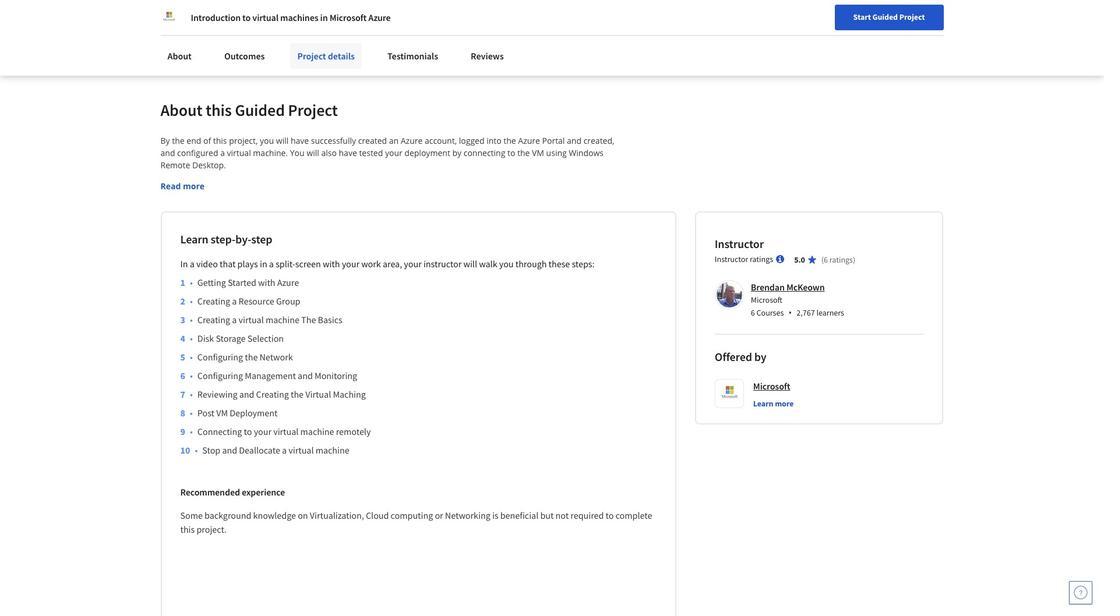 Task type: describe. For each thing, give the bounding box(es) containing it.
this inside some background knowledge on virtualization, cloud computing or networking is beneficial but not required to complete this project.
[[180, 524, 195, 536]]

career
[[832, 13, 854, 24]]

technologies
[[343, 37, 393, 48]]

you
[[290, 147, 305, 158]]

about this guided project
[[161, 100, 338, 121]]

selection
[[247, 333, 284, 344]]

2 vertical spatial project
[[288, 100, 338, 121]]

configuring for configuring management and monitoring
[[197, 370, 243, 382]]

brendan
[[751, 281, 785, 293]]

computing
[[391, 510, 433, 522]]

about for about
[[168, 50, 192, 62]]

• inside brendan mckeown microsoft 6 courses • 2,767 learners
[[789, 307, 792, 319]]

offered
[[715, 350, 752, 364]]

tools
[[305, 37, 324, 48]]

step
[[251, 232, 272, 246]]

the
[[301, 314, 316, 326]]

• post vm deployment
[[190, 407, 278, 419]]

• creating a virtual machine the basics
[[190, 314, 342, 326]]

• for • connecting to your virtual machine remotely
[[190, 426, 193, 438]]

learn for learn more
[[753, 399, 774, 409]]

stop
[[202, 445, 220, 456]]

networking
[[445, 510, 491, 522]]

virtual down • connecting to your virtual machine remotely
[[289, 445, 314, 456]]

find your new career
[[781, 13, 854, 24]]

0 horizontal spatial vm
[[216, 407, 228, 419]]

details
[[328, 50, 355, 62]]

2 vertical spatial creating
[[256, 389, 289, 400]]

virtual up • stop and deallocate a virtual machine on the bottom left
[[273, 426, 299, 438]]

• for • creating a virtual machine the basics
[[190, 314, 193, 326]]

of
[[203, 135, 211, 146]]

not
[[556, 510, 569, 522]]

some background knowledge on virtualization, cloud computing or networking is beneficial but not required to complete this project.
[[180, 510, 654, 536]]

about for about this guided project
[[161, 100, 202, 121]]

the down selection on the bottom
[[245, 351, 258, 363]]

1 vertical spatial guided
[[235, 100, 285, 121]]

learn more button
[[753, 398, 794, 410]]

and down by
[[161, 147, 175, 158]]

instructor
[[424, 258, 462, 270]]

tasks
[[366, 18, 386, 30]]

virtual inside the by the end of this project, you will have successfully created an azure account, logged into the azure portal and created, and configured a virtual machine. you will also have tested your deployment by connecting to the vm using windows remote desktop.
[[227, 147, 251, 158]]

latest
[[281, 37, 303, 48]]

to right introduction
[[243, 12, 251, 23]]

the left 'virtual'
[[291, 389, 304, 400]]

0 horizontal spatial ratings
[[750, 254, 773, 265]]

windows
[[569, 147, 604, 158]]

you inside the by the end of this project, you will have successfully created an azure account, logged into the azure portal and created, and configured a virtual machine. you will also have tested your deployment by connecting to the vm using windows remote desktop.
[[260, 135, 274, 146]]

brendan mckeown image
[[717, 282, 742, 308]]

required
[[571, 510, 604, 522]]

plays
[[238, 258, 258, 270]]

0 vertical spatial experience
[[236, 18, 278, 30]]

instructor for instructor
[[715, 237, 764, 251]]

0 horizontal spatial will
[[276, 135, 289, 146]]

a right in
[[190, 258, 195, 270]]

portal
[[542, 135, 565, 146]]

project,
[[229, 135, 258, 146]]

post
[[197, 407, 214, 419]]

introduction
[[191, 12, 241, 23]]

• for • configuring the network
[[190, 351, 193, 363]]

cloud
[[366, 510, 389, 522]]

started
[[228, 277, 256, 288]]

• creating a resource group
[[190, 295, 300, 307]]

show notifications image
[[947, 15, 961, 29]]

using inside the by the end of this project, you will have successfully created an azure account, logged into the azure portal and created, and configured a virtual machine. you will also have tested your deployment by connecting to the vm using windows remote desktop.
[[546, 147, 567, 158]]

this inside the by the end of this project, you will have successfully created an azure account, logged into the azure portal and created, and configured a virtual machine. you will also have tested your deployment by connecting to the vm using windows remote desktop.
[[213, 135, 227, 146]]

these
[[549, 258, 570, 270]]

1 horizontal spatial with
[[323, 258, 340, 270]]

brendan mckeown microsoft 6 courses • 2,767 learners
[[751, 281, 844, 319]]

recommended experience
[[180, 487, 285, 498]]

reviewing
[[197, 389, 237, 400]]

1 vertical spatial will
[[307, 147, 319, 158]]

connecting
[[197, 426, 242, 438]]

to down deployment
[[244, 426, 252, 438]]

• connecting to your virtual machine remotely
[[190, 426, 371, 438]]

the right connecting
[[518, 147, 530, 158]]

a left split-
[[269, 258, 274, 270]]

1 horizontal spatial ratings
[[830, 255, 853, 265]]

a inside the by the end of this project, you will have successfully created an azure account, logged into the azure portal and created, and configured a virtual machine. you will also have tested your deployment by connecting to the vm using windows remote desktop.
[[220, 147, 225, 158]]

about link
[[161, 43, 199, 69]]

by inside the by the end of this project, you will have successfully created an azure account, logged into the azure portal and created, and configured a virtual machine. you will also have tested your deployment by connecting to the vm using windows remote desktop.
[[453, 147, 462, 158]]

disk
[[197, 333, 214, 344]]

configured
[[177, 147, 218, 158]]

or
[[435, 510, 443, 522]]

work
[[361, 258, 381, 270]]

1 vertical spatial experience
[[242, 487, 285, 498]]

that
[[220, 258, 236, 270]]

instructor for instructor ratings
[[715, 254, 748, 265]]

deployment
[[405, 147, 450, 158]]

introduction to virtual machines in microsoft azure
[[191, 12, 391, 23]]

microsoft image
[[161, 9, 177, 26]]

vm inside the by the end of this project, you will have successfully created an azure account, logged into the azure portal and created, and configured a virtual machine. you will also have tested your deployment by connecting to the vm using windows remote desktop.
[[532, 147, 544, 158]]

1 vertical spatial by
[[755, 350, 767, 364]]

step-
[[211, 232, 236, 246]]

walk
[[479, 258, 497, 270]]

outcomes
[[224, 50, 265, 62]]

0 horizontal spatial have
[[291, 135, 309, 146]]

your right area,
[[404, 258, 422, 270]]

learn step-by-step
[[180, 232, 272, 246]]

courses
[[757, 308, 784, 318]]

video
[[196, 258, 218, 270]]

on inside some background knowledge on virtualization, cloud computing or networking is beneficial but not required to complete this project.
[[298, 510, 308, 522]]

group
[[276, 295, 300, 307]]

( 6 ratings )
[[822, 255, 856, 265]]

deallocate
[[239, 445, 280, 456]]

job
[[352, 18, 364, 30]]

the right by
[[172, 135, 185, 146]]

maching
[[333, 389, 366, 400]]

created,
[[584, 135, 615, 146]]

brendan mckeown link
[[751, 281, 825, 293]]

a down • connecting to your virtual machine remotely
[[282, 445, 287, 456]]

also
[[321, 147, 337, 158]]

0 horizontal spatial with
[[258, 277, 275, 288]]

your inside the by the end of this project, you will have successfully created an azure account, logged into the azure portal and created, and configured a virtual machine. you will also have tested your deployment by connecting to the vm using windows remote desktop.
[[385, 147, 403, 158]]

• for • reviewing and creating the virtual maching
[[190, 389, 193, 400]]

microsoft link
[[753, 379, 791, 393]]

1 vertical spatial project
[[297, 50, 326, 62]]

2 vertical spatial microsoft
[[753, 381, 791, 392]]

azure right job
[[369, 12, 391, 23]]

storage
[[216, 333, 246, 344]]

reviews
[[471, 50, 504, 62]]

solving
[[280, 18, 308, 30]]

)
[[853, 255, 856, 265]]

your left work
[[342, 258, 360, 270]]

1 horizontal spatial in
[[320, 12, 328, 23]]



Task type: locate. For each thing, give the bounding box(es) containing it.
project left show notifications icon
[[900, 12, 925, 22]]

your up deallocate
[[254, 426, 272, 438]]

1 horizontal spatial on
[[298, 510, 308, 522]]

the right into
[[504, 135, 516, 146]]

1 horizontal spatial learn
[[753, 399, 774, 409]]

ratings right '('
[[830, 255, 853, 265]]

into
[[487, 135, 502, 146]]

learn up in
[[180, 232, 208, 246]]

steps:
[[572, 258, 595, 270]]

and up project details
[[326, 37, 341, 48]]

creating for creating a virtual machine the basics
[[197, 314, 230, 326]]

about down build
[[168, 50, 192, 62]]

0 horizontal spatial learn
[[180, 232, 208, 246]]

guided
[[873, 12, 898, 22], [235, 100, 285, 121]]

management
[[245, 370, 296, 382]]

• for • post vm deployment
[[190, 407, 193, 419]]

0 vertical spatial with
[[323, 258, 340, 270]]

1 horizontal spatial more
[[775, 399, 794, 409]]

• for • creating a resource group
[[190, 295, 193, 307]]

gain
[[177, 18, 195, 30]]

2,767
[[797, 308, 815, 318]]

your down an
[[385, 147, 403, 158]]

learn down microsoft link
[[753, 399, 774, 409]]

in
[[180, 258, 188, 270]]

your right find
[[798, 13, 813, 24]]

real-
[[310, 18, 327, 30]]

0 horizontal spatial 6
[[751, 308, 755, 318]]

microsoft down brendan
[[751, 295, 783, 305]]

0 vertical spatial in
[[320, 12, 328, 23]]

• for • disk storage selection
[[190, 333, 193, 344]]

0 horizontal spatial by
[[453, 147, 462, 158]]

end
[[187, 135, 201, 146]]

offered by
[[715, 350, 767, 364]]

a up • disk storage selection
[[232, 314, 237, 326]]

1 vertical spatial in
[[260, 258, 267, 270]]

confidence
[[199, 37, 242, 48]]

by right offered
[[755, 350, 767, 364]]

machine.
[[253, 147, 288, 158]]

2 vertical spatial this
[[180, 524, 195, 536]]

background
[[205, 510, 251, 522]]

instructor
[[715, 237, 764, 251], [715, 254, 748, 265]]

creating down • configuring management and monitoring
[[256, 389, 289, 400]]

testimonials link
[[381, 43, 445, 69]]

guided right start
[[873, 12, 898, 22]]

0 vertical spatial on
[[224, 18, 234, 30]]

about up the end
[[161, 100, 202, 121]]

• configuring the network
[[190, 351, 293, 363]]

0 vertical spatial vm
[[532, 147, 544, 158]]

ratings up brendan
[[750, 254, 773, 265]]

creating for creating a resource group
[[197, 295, 230, 307]]

0 vertical spatial using
[[244, 37, 265, 48]]

0 vertical spatial this
[[206, 100, 232, 121]]

through
[[516, 258, 547, 270]]

recommended
[[180, 487, 240, 498]]

have down successfully
[[339, 147, 357, 158]]

1 horizontal spatial have
[[339, 147, 357, 158]]

• for • stop and deallocate a virtual machine
[[195, 445, 198, 456]]

on right knowledge
[[298, 510, 308, 522]]

to right required
[[606, 510, 614, 522]]

with up resource
[[258, 277, 275, 288]]

but
[[541, 510, 554, 522]]

1 instructor from the top
[[715, 237, 764, 251]]

split-
[[276, 258, 295, 270]]

2 configuring from the top
[[197, 370, 243, 382]]

and up windows
[[567, 135, 582, 146]]

virtual
[[306, 389, 331, 400]]

this
[[206, 100, 232, 121], [213, 135, 227, 146], [180, 524, 195, 536]]

learn for learn step-by-step
[[180, 232, 208, 246]]

0 vertical spatial will
[[276, 135, 289, 146]]

reviews link
[[464, 43, 511, 69]]

start guided project button
[[835, 5, 944, 30]]

experience up build confidence using the latest tools and technologies
[[236, 18, 278, 30]]

machine
[[266, 314, 300, 326], [300, 426, 334, 438], [316, 445, 349, 456]]

creating down getting
[[197, 295, 230, 307]]

machine left remotely
[[300, 426, 334, 438]]

more inside button
[[775, 399, 794, 409]]

testimonials
[[388, 50, 438, 62]]

0 vertical spatial more
[[183, 181, 205, 192]]

world
[[327, 18, 350, 30]]

you
[[260, 135, 274, 146], [499, 258, 514, 270]]

more for learn more
[[775, 399, 794, 409]]

in a video that plays in a split-screen with your work area, your instructor will walk you through these steps:
[[180, 258, 595, 270]]

1 horizontal spatial by
[[755, 350, 767, 364]]

1 vertical spatial microsoft
[[751, 295, 783, 305]]

6 inside brendan mckeown microsoft 6 courses • 2,767 learners
[[751, 308, 755, 318]]

is
[[492, 510, 499, 522]]

you right walk
[[499, 258, 514, 270]]

and up deployment
[[239, 389, 254, 400]]

in
[[320, 12, 328, 23], [260, 258, 267, 270]]

by
[[161, 135, 170, 146]]

remotely
[[336, 426, 371, 438]]

• getting started with azure
[[190, 277, 299, 288]]

machine down 'group'
[[266, 314, 300, 326]]

1 vertical spatial configuring
[[197, 370, 243, 382]]

• disk storage selection
[[190, 333, 284, 344]]

more
[[183, 181, 205, 192], [775, 399, 794, 409]]

1 vertical spatial machine
[[300, 426, 334, 438]]

azure
[[369, 12, 391, 23], [401, 135, 423, 146], [518, 135, 540, 146], [277, 277, 299, 288]]

virtual down resource
[[239, 314, 264, 326]]

microsoft right 'real-'
[[330, 12, 367, 23]]

creating up disk
[[197, 314, 230, 326]]

virtual down project, at the left top of the page
[[227, 147, 251, 158]]

desktop.
[[192, 160, 226, 171]]

will up machine.
[[276, 135, 289, 146]]

1 horizontal spatial guided
[[873, 12, 898, 22]]

connecting
[[464, 147, 505, 158]]

0 vertical spatial instructor
[[715, 237, 764, 251]]

microsoft up 'learn more' button
[[753, 381, 791, 392]]

1 vertical spatial more
[[775, 399, 794, 409]]

0 horizontal spatial using
[[244, 37, 265, 48]]

0 vertical spatial by
[[453, 147, 462, 158]]

2 vertical spatial machine
[[316, 445, 349, 456]]

more inside 'button'
[[183, 181, 205, 192]]

0 vertical spatial 6
[[824, 255, 828, 265]]

more for read more
[[183, 181, 205, 192]]

start
[[854, 12, 871, 22]]

in right machines
[[320, 12, 328, 23]]

outcomes link
[[217, 43, 272, 69]]

network
[[260, 351, 293, 363]]

you up machine.
[[260, 135, 274, 146]]

using up outcomes
[[244, 37, 265, 48]]

6 right 5.0
[[824, 255, 828, 265]]

5.0
[[794, 255, 805, 265]]

vm down portal
[[532, 147, 544, 158]]

build
[[177, 37, 197, 48]]

0 vertical spatial learn
[[180, 232, 208, 246]]

1 vertical spatial on
[[298, 510, 308, 522]]

project inside button
[[900, 12, 925, 22]]

deployment
[[230, 407, 278, 419]]

0 vertical spatial configuring
[[197, 351, 243, 363]]

1 vertical spatial using
[[546, 147, 567, 158]]

instructor ratings
[[715, 254, 773, 265]]

help center image
[[1074, 586, 1088, 600]]

by down logged
[[453, 147, 462, 158]]

will right the you
[[307, 147, 319, 158]]

on up confidence at the top of the page
[[224, 18, 234, 30]]

learners
[[817, 308, 844, 318]]

this right 'of'
[[213, 135, 227, 146]]

tested
[[359, 147, 383, 158]]

knowledge
[[253, 510, 296, 522]]

0 vertical spatial project
[[900, 12, 925, 22]]

using down portal
[[546, 147, 567, 158]]

instructor up instructor ratings
[[715, 237, 764, 251]]

account,
[[425, 135, 457, 146]]

1 vertical spatial you
[[499, 258, 514, 270]]

gain hands-on experience solving real-world job tasks
[[177, 18, 386, 30]]

0 vertical spatial have
[[291, 135, 309, 146]]

0 horizontal spatial more
[[183, 181, 205, 192]]

logged
[[459, 135, 485, 146]]

experience up knowledge
[[242, 487, 285, 498]]

0 horizontal spatial you
[[260, 135, 274, 146]]

ratings
[[750, 254, 773, 265], [830, 255, 853, 265]]

learn
[[180, 232, 208, 246], [753, 399, 774, 409]]

in right plays
[[260, 258, 267, 270]]

to inside the by the end of this project, you will have successfully created an azure account, logged into the azure portal and created, and configured a virtual machine. you will also have tested your deployment by connecting to the vm using windows remote desktop.
[[508, 147, 515, 158]]

a up desktop.
[[220, 147, 225, 158]]

1 vertical spatial with
[[258, 277, 275, 288]]

6 left courses
[[751, 308, 755, 318]]

1 horizontal spatial will
[[307, 147, 319, 158]]

1 vertical spatial instructor
[[715, 254, 748, 265]]

virtual left the solving
[[253, 12, 279, 23]]

have
[[291, 135, 309, 146], [339, 147, 357, 158]]

more right the read
[[183, 181, 205, 192]]

the left latest on the left
[[267, 37, 280, 48]]

mckeown
[[787, 281, 825, 293]]

None search field
[[166, 7, 446, 31]]

1 vertical spatial 6
[[751, 308, 755, 318]]

build confidence using the latest tools and technologies
[[177, 37, 393, 48]]

experience
[[236, 18, 278, 30], [242, 487, 285, 498]]

1 horizontal spatial you
[[499, 258, 514, 270]]

with right screen
[[323, 258, 340, 270]]

this up 'of'
[[206, 100, 232, 121]]

0 horizontal spatial on
[[224, 18, 234, 30]]

azure left portal
[[518, 135, 540, 146]]

by-
[[236, 232, 251, 246]]

0 vertical spatial machine
[[266, 314, 300, 326]]

0 vertical spatial about
[[168, 50, 192, 62]]

1 horizontal spatial 6
[[824, 255, 828, 265]]

configuring up 'reviewing'
[[197, 370, 243, 382]]

0 vertical spatial creating
[[197, 295, 230, 307]]

and right stop
[[222, 445, 237, 456]]

read more button
[[161, 180, 205, 192]]

learn inside button
[[753, 399, 774, 409]]

a down 'started'
[[232, 295, 237, 307]]

project details
[[297, 50, 355, 62]]

1 vertical spatial vm
[[216, 407, 228, 419]]

to right connecting
[[508, 147, 515, 158]]

2 instructor from the top
[[715, 254, 748, 265]]

microsoft inside brendan mckeown microsoft 6 courses • 2,767 learners
[[751, 295, 783, 305]]

• reviewing and creating the virtual maching
[[190, 389, 366, 400]]

0 horizontal spatial guided
[[235, 100, 285, 121]]

learn more
[[753, 399, 794, 409]]

instructor up 'brendan mckeown' icon
[[715, 254, 748, 265]]

0 vertical spatial microsoft
[[330, 12, 367, 23]]

• for • configuring management and monitoring
[[190, 370, 193, 382]]

complete
[[616, 510, 652, 522]]

0 vertical spatial you
[[260, 135, 274, 146]]

configuring down storage
[[197, 351, 243, 363]]

1 vertical spatial about
[[161, 100, 202, 121]]

basics
[[318, 314, 342, 326]]

vm right post
[[216, 407, 228, 419]]

english button
[[860, 0, 930, 38]]

some
[[180, 510, 203, 522]]

start guided project
[[854, 12, 925, 22]]

guided inside button
[[873, 12, 898, 22]]

virtual
[[253, 12, 279, 23], [227, 147, 251, 158], [239, 314, 264, 326], [273, 426, 299, 438], [289, 445, 314, 456]]

azure right an
[[401, 135, 423, 146]]

will left walk
[[464, 258, 477, 270]]

guided up project, at the left top of the page
[[235, 100, 285, 121]]

beneficial
[[500, 510, 539, 522]]

6
[[824, 255, 828, 265], [751, 308, 755, 318]]

project down tools
[[297, 50, 326, 62]]

2 vertical spatial will
[[464, 258, 477, 270]]

configuring for configuring the network
[[197, 351, 243, 363]]

1 vertical spatial have
[[339, 147, 357, 158]]

• for • getting started with azure
[[190, 277, 193, 288]]

2 horizontal spatial will
[[464, 258, 477, 270]]

read more
[[161, 181, 205, 192]]

machine down remotely
[[316, 445, 349, 456]]

more down microsoft link
[[775, 399, 794, 409]]

project up successfully
[[288, 100, 338, 121]]

1 vertical spatial this
[[213, 135, 227, 146]]

monitoring
[[315, 370, 357, 382]]

1 horizontal spatial using
[[546, 147, 567, 158]]

this down some
[[180, 524, 195, 536]]

have up the you
[[291, 135, 309, 146]]

project details link
[[290, 43, 362, 69]]

1 vertical spatial creating
[[197, 314, 230, 326]]

screen
[[295, 258, 321, 270]]

0 horizontal spatial in
[[260, 258, 267, 270]]

and up 'virtual'
[[298, 370, 313, 382]]

azure up 'group'
[[277, 277, 299, 288]]

1 configuring from the top
[[197, 351, 243, 363]]

machines
[[280, 12, 319, 23]]

0 vertical spatial guided
[[873, 12, 898, 22]]

1 vertical spatial learn
[[753, 399, 774, 409]]

to inside some background knowledge on virtualization, cloud computing or networking is beneficial but not required to complete this project.
[[606, 510, 614, 522]]

1 horizontal spatial vm
[[532, 147, 544, 158]]



Task type: vqa. For each thing, say whether or not it's contained in the screenshot.
'with'
yes



